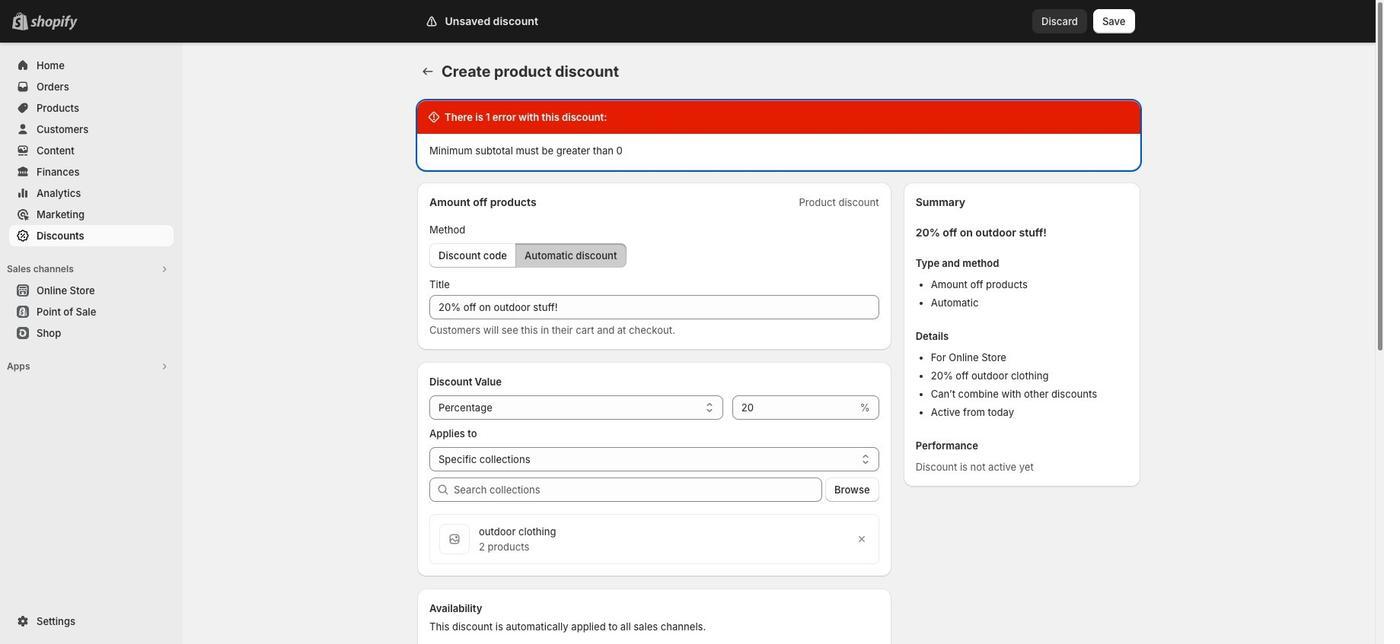 Task type: describe. For each thing, give the bounding box(es) containing it.
Search collections text field
[[454, 478, 822, 503]]



Task type: vqa. For each thing, say whether or not it's contained in the screenshot.
AUTOMATIONS
no



Task type: locate. For each thing, give the bounding box(es) containing it.
shopify image
[[30, 15, 78, 30]]

None text field
[[732, 396, 857, 420]]

None text field
[[429, 295, 879, 320]]



